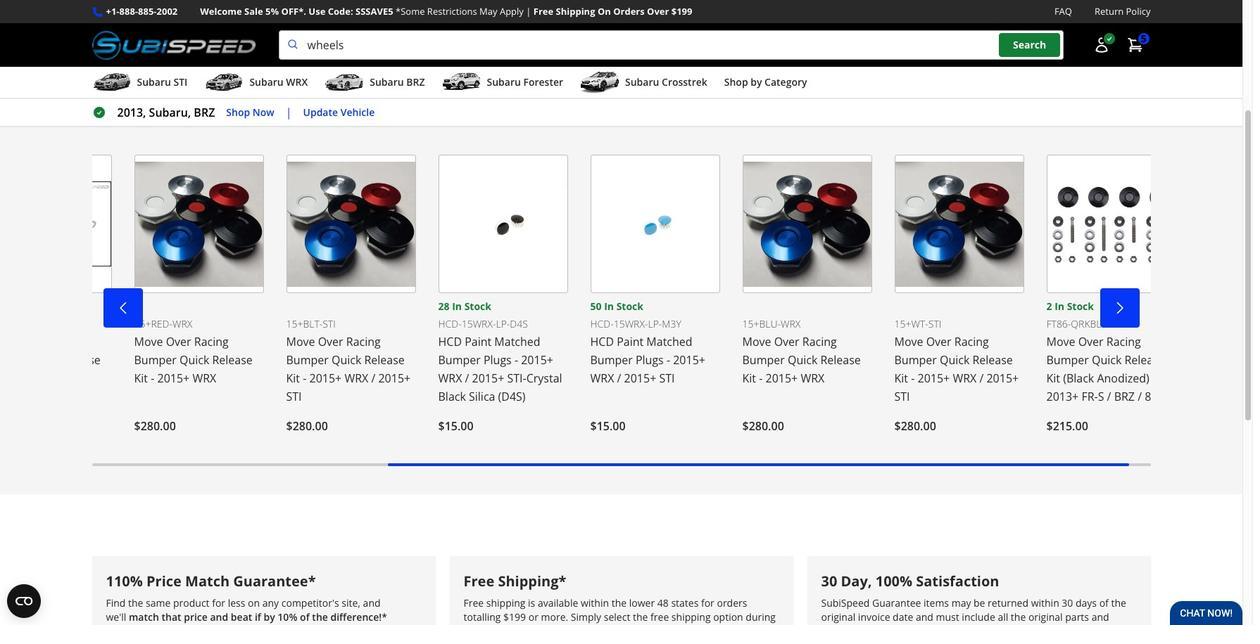 Task type: describe. For each thing, give the bounding box(es) containing it.
$199 inside the free shipping* free shipping is available within the lower 48 states for orders totalling $199 or more. simply select the free shipping option during checkout.
[[503, 611, 526, 624]]

price
[[146, 572, 182, 591]]

return policy link
[[1095, 4, 1151, 19]]

that
[[162, 611, 181, 624]]

lower
[[629, 597, 655, 610]]

guarantee*
[[233, 572, 316, 591]]

restrictions
[[427, 5, 477, 18]]

subaru for subaru brz
[[370, 75, 404, 89]]

a subaru brz thumbnail image image
[[325, 72, 364, 93]]

site,
[[342, 597, 360, 610]]

5%
[[265, 5, 279, 18]]

15+blu-wrx move over racing bumper quick release kit - 2015+ wrx
[[742, 318, 861, 387]]

- inside 50 in stock hcd-15wrx-lp-m3y hcd paint matched bumper plugs - 2015+ wrx / 2015+ sti
[[667, 353, 670, 368]]

+1-888-885-2002
[[106, 5, 178, 18]]

subaru for subaru crosstrek
[[625, 75, 659, 89]]

(black
[[1063, 371, 1094, 387]]

/ inside 28 in stock hcd-15wrx-lp-d4s hcd paint matched bumper plugs - 2015+ wrx / 2015+ sti-crystal black silica (d4s)
[[465, 371, 469, 387]]

wrx inside move over racing bumper quick release kit - 2015+ wrx
[[192, 371, 216, 387]]

subaru for subaru wrx
[[249, 75, 284, 89]]

$280.00 for 15+blt-
[[286, 419, 328, 434]]

sti-
[[507, 371, 526, 387]]

quick for 15+wt-sti
[[940, 353, 970, 368]]

hcd for hcd paint matched bumper plugs - 2015+ wrx / 2015+ sti-crystal black silica (d4s)
[[438, 334, 462, 350]]

return
[[1095, 5, 1124, 18]]

bumper down 15+blt- in the bottom of the page
[[286, 353, 329, 368]]

$15.00 for hcd paint matched bumper plugs - 2015+ wrx / 2015+ sti-crystal black silica (d4s)
[[438, 419, 474, 434]]

1 original from the left
[[821, 611, 856, 624]]

quick inside 15+blu-wrx move over racing bumper quick release kit - 2015+ wrx
[[788, 353, 818, 368]]

apply
[[500, 5, 524, 18]]

anodized)
[[1097, 371, 1150, 387]]

winch bumper mounts link
[[628, 0, 882, 50]]

over inside 2 in stock ft86-qrkblk move over racing bumper quick release kit (black anodized) - 2013+ fr-s / brz / 86
[[1078, 334, 1104, 350]]

$280.00 for 15+red-
[[134, 419, 176, 434]]

subaru crosstrek button
[[580, 70, 707, 98]]

15wrx- for hcd paint matched bumper plugs - 2015+ wrx / 2015+ sti-crystal black silica (d4s)
[[462, 318, 496, 331]]

button image
[[1093, 37, 1110, 54]]

racing inside 2 in stock ft86-qrkblk move over racing bumper quick release kit (black anodized) - 2013+ fr-s / brz / 86
[[1107, 334, 1141, 350]]

same
[[146, 597, 171, 610]]

plugs for sti
[[636, 353, 664, 368]]

subaru forester
[[487, 75, 563, 89]]

- inside 2 in stock ft86-qrkblk move over racing bumper quick release kit (black anodized) - 2013+ fr-s / brz / 86
[[1152, 371, 1156, 387]]

in for hcd paint matched bumper plugs - 2015+ wrx / 2015+ sti
[[604, 300, 614, 313]]

888-
[[119, 5, 138, 18]]

885-
[[138, 5, 157, 18]]

1 horizontal spatial |
[[526, 5, 531, 18]]

in for hcd paint matched bumper plugs - 2015+ wrx / 2015+ sti-crystal black silica (d4s)
[[452, 300, 462, 313]]

2 move over racing bumper quick release kit - 2015+ wrx image from the left
[[742, 155, 872, 294]]

for inside the free shipping* free shipping is available within the lower 48 states for orders totalling $199 or more. simply select the free shipping option during checkout.
[[701, 597, 714, 610]]

bumper covers link
[[360, 0, 614, 50]]

for inside 30 day, 100% satisfaction subispeed guarantee items may be returned within 30 days of the original invoice date and must include all the original parts and contents for a refund.
[[864, 625, 877, 626]]

10%
[[278, 611, 297, 624]]

1 vertical spatial of
[[300, 611, 310, 624]]

shop for shop by category
[[724, 75, 748, 89]]

hcd paint matched bumper plugs - 2015+ wrx / 2015+ sti image
[[590, 155, 720, 294]]

2
[[1047, 300, 1052, 313]]

and down items
[[916, 611, 933, 624]]

the right days
[[1111, 597, 1126, 610]]

subaru sti
[[137, 75, 188, 89]]

28
[[438, 300, 450, 313]]

matched for sti
[[647, 334, 692, 350]]

paint for hcd paint matched bumper plugs - 2015+ wrx / 2015+ sti-crystal black silica (d4s)
[[465, 334, 492, 350]]

2015+ inside 15+blu-wrx move over racing bumper quick release kit - 2015+ wrx
[[766, 371, 798, 387]]

1 vertical spatial by
[[264, 611, 275, 624]]

search input field
[[279, 30, 1063, 60]]

5
[[1141, 32, 1146, 45]]

15+red-
[[134, 318, 172, 331]]

within inside the free shipping* free shipping is available within the lower 48 states for orders totalling $199 or more. simply select the free shipping option during checkout.
[[581, 597, 609, 610]]

best
[[92, 104, 129, 128]]

wrx inside 28 in stock hcd-15wrx-lp-d4s hcd paint matched bumper plugs - 2015+ wrx / 2015+ sti-crystal black silica (d4s)
[[438, 371, 462, 387]]

of inside 30 day, 100% satisfaction subispeed guarantee items may be returned within 30 days of the original invoice date and must include all the original parts and contents for a refund.
[[1099, 597, 1109, 610]]

sti inside dropdown button
[[174, 75, 188, 89]]

lp- for sti-
[[496, 318, 510, 331]]

on
[[248, 597, 260, 610]]

select
[[604, 611, 630, 624]]

s
[[1098, 389, 1104, 405]]

$280.00 for 15+wt-
[[894, 419, 936, 434]]

refund.
[[888, 625, 921, 626]]

move inside 15+blu-wrx move over racing bumper quick release kit - 2015+ wrx
[[742, 334, 771, 350]]

move over racing bumper quick release kit - 2015+ wrx
[[134, 334, 253, 387]]

1 horizontal spatial $199
[[671, 5, 692, 18]]

subaru for subaru sti
[[137, 75, 171, 89]]

if
[[255, 611, 261, 624]]

subispeed logo image
[[92, 30, 256, 60]]

3 $280.00 from the left
[[742, 419, 784, 434]]

bumper inside winch bumper mounts link
[[677, 13, 721, 28]]

faq link
[[1055, 4, 1072, 19]]

update vehicle
[[303, 105, 375, 119]]

hcd- for hcd paint matched bumper plugs - 2015+ wrx / 2015+ sti-crystal black silica (d4s)
[[438, 318, 462, 331]]

days
[[1076, 597, 1097, 610]]

stock for d4s
[[464, 300, 491, 313]]

match
[[185, 572, 230, 591]]

2013,
[[117, 105, 146, 120]]

search button
[[999, 33, 1060, 57]]

move over racing bumper quick release kit image
[[0, 155, 112, 294]]

subaru wrx button
[[204, 70, 308, 98]]

qrkblk
[[1071, 318, 1107, 331]]

0 horizontal spatial 30
[[821, 572, 837, 591]]

any
[[262, 597, 279, 610]]

d4s
[[510, 318, 528, 331]]

kit for 15+red-wrx
[[134, 371, 148, 387]]

date
[[893, 611, 913, 624]]

hcd- for hcd paint matched bumper plugs - 2015+ wrx / 2015+ sti
[[590, 318, 614, 331]]

may
[[480, 5, 497, 18]]

bumper covers
[[372, 13, 456, 28]]

we'll
[[106, 611, 126, 624]]

quick for 15+red-wrx
[[179, 353, 209, 368]]

subaru brz button
[[325, 70, 425, 98]]

15+blu-
[[742, 318, 781, 331]]

subaru crosstrek
[[625, 75, 707, 89]]

m3y
[[662, 318, 681, 331]]

subaru,
[[149, 105, 191, 120]]

- down 15+wt-
[[911, 371, 915, 387]]

racing for 15+wt-sti
[[954, 334, 989, 350]]

- down 15+blt- in the bottom of the page
[[303, 371, 306, 387]]

move over racing bumper quick release kit - 2015+ wrx / 2015+ sti for 15+blt-sti
[[286, 334, 411, 405]]

be
[[974, 597, 985, 610]]

shipping
[[556, 5, 595, 18]]

include
[[962, 611, 995, 624]]

1 move over racing bumper quick release kit - 2015+ wrx image from the left
[[134, 155, 264, 294]]

2013, subaru, brz
[[117, 105, 215, 120]]

totalling
[[464, 611, 501, 624]]

racing for 15+red-wrx
[[194, 334, 229, 350]]

during
[[746, 611, 776, 624]]

bumper inside 28 in stock hcd-15wrx-lp-d4s hcd paint matched bumper plugs - 2015+ wrx / 2015+ sti-crystal black silica (d4s)
[[438, 353, 481, 368]]

the inside find the same product for less on any competitor's site, and we'll
[[128, 597, 143, 610]]

over down 15+blt-sti
[[318, 334, 343, 350]]

a subaru sti thumbnail image image
[[92, 72, 131, 93]]

bumper inside bumper covers link
[[372, 13, 416, 28]]

release for 15+wt-sti
[[973, 353, 1013, 368]]

may
[[952, 597, 971, 610]]

welcome
[[200, 5, 242, 18]]

28 in stock hcd-15wrx-lp-d4s hcd paint matched bumper plugs - 2015+ wrx / 2015+ sti-crystal black silica (d4s)
[[438, 300, 562, 405]]

50 in stock hcd-15wrx-lp-m3y hcd paint matched bumper plugs - 2015+ wrx / 2015+ sti
[[590, 300, 705, 387]]

guarantee
[[872, 597, 921, 610]]

a subaru forester thumbnail image image
[[442, 72, 481, 93]]

release for 15+blt-sti
[[364, 353, 405, 368]]

48
[[657, 597, 669, 610]]

2 in stock ft86-qrkblk move over racing bumper quick release kit (black anodized) - 2013+ fr-s / brz / 86
[[1047, 300, 1165, 405]]

and inside find the same product for less on any competitor's site, and we'll
[[363, 597, 381, 610]]

100%
[[876, 572, 912, 591]]

use
[[309, 5, 325, 18]]

ft86-
[[1047, 318, 1071, 331]]

move over racing bumper quick release kit - 2015+ wrx / 2015+ sti for 15+wt-sti
[[894, 334, 1019, 405]]

kit for 15+wt-sti
[[894, 371, 908, 387]]

price
[[184, 611, 208, 624]]

code:
[[328, 5, 353, 18]]

satisfaction
[[916, 572, 999, 591]]

match
[[129, 611, 159, 624]]

15wrx- for hcd paint matched bumper plugs - 2015+ wrx / 2015+ sti
[[614, 318, 648, 331]]

0 horizontal spatial brz
[[194, 105, 215, 120]]

a
[[880, 625, 885, 626]]

bumper inside 15+blu-wrx move over racing bumper quick release kit - 2015+ wrx
[[742, 353, 785, 368]]



Task type: locate. For each thing, give the bounding box(es) containing it.
release for 15+red-wrx
[[212, 353, 253, 368]]

subaru left forester
[[487, 75, 521, 89]]

update vehicle button
[[303, 105, 375, 121]]

shop for shop now
[[226, 105, 250, 119]]

plugs inside 28 in stock hcd-15wrx-lp-d4s hcd paint matched bumper plugs - 2015+ wrx / 2015+ sti-crystal black silica (d4s)
[[484, 353, 512, 368]]

within up simply
[[581, 597, 609, 610]]

hcd down 28
[[438, 334, 462, 350]]

1 move over racing bumper quick release kit - 2015+ wrx / 2015+ sti image from the left
[[286, 155, 416, 294]]

over down 15+wt-sti on the right bottom
[[926, 334, 952, 350]]

30 up the parts
[[1062, 597, 1073, 610]]

wrx inside subaru wrx dropdown button
[[286, 75, 308, 89]]

plugs for sti-
[[484, 353, 512, 368]]

1 $15.00 from the left
[[438, 419, 474, 434]]

2 $280.00 from the left
[[286, 419, 328, 434]]

hcd- inside 50 in stock hcd-15wrx-lp-m3y hcd paint matched bumper plugs - 2015+ wrx / 2015+ sti
[[590, 318, 614, 331]]

competitor's
[[281, 597, 339, 610]]

move over racing bumper quick release kit (black anodized) - 2013+ fr-s / brz / 86 image
[[1047, 155, 1176, 294]]

in inside 50 in stock hcd-15wrx-lp-m3y hcd paint matched bumper plugs - 2015+ wrx / 2015+ sti
[[604, 300, 614, 313]]

for right the states
[[701, 597, 714, 610]]

the up match
[[128, 597, 143, 610]]

0 horizontal spatial lp-
[[496, 318, 510, 331]]

quick inside 2 in stock ft86-qrkblk move over racing bumper quick release kit (black anodized) - 2013+ fr-s / brz / 86
[[1092, 353, 1122, 368]]

0 horizontal spatial within
[[581, 597, 609, 610]]

2 hcd from the left
[[590, 334, 614, 350]]

1 kit from the left
[[134, 371, 148, 387]]

- up 86
[[1152, 371, 1156, 387]]

plugs down m3y
[[636, 353, 664, 368]]

1 matched from the left
[[494, 334, 540, 350]]

subaru up now
[[249, 75, 284, 89]]

1 horizontal spatial 15wrx-
[[614, 318, 648, 331]]

15wrx-
[[462, 318, 496, 331], [614, 318, 648, 331]]

on
[[598, 5, 611, 18]]

2 horizontal spatial stock
[[1067, 300, 1094, 313]]

*some restrictions may apply | free shipping on orders over $199
[[396, 5, 692, 18]]

1 horizontal spatial move over racing bumper quick release kit - 2015+ wrx / 2015+ sti image
[[894, 155, 1024, 294]]

2 hcd- from the left
[[590, 318, 614, 331]]

$280.00
[[134, 419, 176, 434], [286, 419, 328, 434], [742, 419, 784, 434], [894, 419, 936, 434]]

3 in from the left
[[1055, 300, 1064, 313]]

sale
[[244, 5, 263, 18]]

1 quick from the left
[[179, 353, 209, 368]]

bumper left covers
[[372, 13, 416, 28]]

of
[[1099, 597, 1109, 610], [300, 611, 310, 624]]

racing inside move over racing bumper quick release kit - 2015+ wrx
[[194, 334, 229, 350]]

match that price and beat if by 10% of the difference!*
[[129, 611, 387, 624]]

1 $280.00 from the left
[[134, 419, 176, 434]]

1 subaru from the left
[[137, 75, 171, 89]]

hcd inside 50 in stock hcd-15wrx-lp-m3y hcd paint matched bumper plugs - 2015+ wrx / 2015+ sti
[[590, 334, 614, 350]]

faq
[[1055, 5, 1072, 18]]

the down competitor's
[[312, 611, 328, 624]]

by
[[751, 75, 762, 89], [264, 611, 275, 624]]

over down the qrkblk at the right
[[1078, 334, 1104, 350]]

1 vertical spatial free
[[464, 572, 494, 591]]

hcd- down 28
[[438, 318, 462, 331]]

move over racing bumper quick release kit - 2015+ wrx / 2015+ sti image
[[286, 155, 416, 294], [894, 155, 1024, 294]]

0 vertical spatial brz
[[406, 75, 425, 89]]

move over racing bumper quick release kit - 2015+ wrx / 2015+ sti image for 15+wt-sti
[[894, 155, 1024, 294]]

subaru sti button
[[92, 70, 188, 98]]

0 vertical spatial |
[[526, 5, 531, 18]]

3 racing from the left
[[802, 334, 837, 350]]

1 15wrx- from the left
[[462, 318, 496, 331]]

move down the 15+blu-
[[742, 334, 771, 350]]

stock for m3y
[[616, 300, 643, 313]]

checkout.
[[464, 625, 508, 626]]

hcd- down 50
[[590, 318, 614, 331]]

subaru inside 'dropdown button'
[[370, 75, 404, 89]]

0 horizontal spatial |
[[286, 105, 292, 120]]

0 vertical spatial shop
[[724, 75, 748, 89]]

lp- inside 28 in stock hcd-15wrx-lp-d4s hcd paint matched bumper plugs - 2015+ wrx / 2015+ sti-crystal black silica (d4s)
[[496, 318, 510, 331]]

kit down 15+wt-
[[894, 371, 908, 387]]

2 subaru from the left
[[249, 75, 284, 89]]

110% price match guarantee*
[[106, 572, 316, 591]]

for down invoice
[[864, 625, 877, 626]]

stock up the qrkblk at the right
[[1067, 300, 1094, 313]]

subaru brz
[[370, 75, 425, 89]]

- inside 28 in stock hcd-15wrx-lp-d4s hcd paint matched bumper plugs - 2015+ wrx / 2015+ sti-crystal black silica (d4s)
[[515, 353, 518, 368]]

and up difference!*
[[363, 597, 381, 610]]

- inside move over racing bumper quick release kit - 2015+ wrx
[[151, 371, 154, 387]]

0 horizontal spatial $15.00
[[438, 419, 474, 434]]

shop left now
[[226, 105, 250, 119]]

a subaru crosstrek thumbnail image image
[[580, 72, 620, 93]]

1 paint from the left
[[465, 334, 492, 350]]

/
[[371, 371, 375, 387], [465, 371, 469, 387], [617, 371, 621, 387], [980, 371, 984, 387], [1107, 389, 1111, 405], [1138, 389, 1142, 405]]

move for 15+red-wrx
[[134, 334, 163, 350]]

/ inside 50 in stock hcd-15wrx-lp-m3y hcd paint matched bumper plugs - 2015+ wrx / 2015+ sti
[[617, 371, 621, 387]]

2 racing from the left
[[346, 334, 381, 350]]

4 racing from the left
[[954, 334, 989, 350]]

| right apply
[[526, 5, 531, 18]]

by inside dropdown button
[[751, 75, 762, 89]]

shop now link
[[226, 105, 274, 121]]

plugs up 'sti-'
[[484, 353, 512, 368]]

over down 15+red-wrx
[[166, 334, 191, 350]]

1 move over racing bumper quick release kit - 2015+ wrx / 2015+ sti from the left
[[286, 334, 411, 405]]

hcd for hcd paint matched bumper plugs - 2015+ wrx / 2015+ sti
[[590, 334, 614, 350]]

5 release from the left
[[1125, 353, 1165, 368]]

2 quick from the left
[[332, 353, 361, 368]]

original left the parts
[[1029, 611, 1063, 624]]

paint inside 28 in stock hcd-15wrx-lp-d4s hcd paint matched bumper plugs - 2015+ wrx / 2015+ sti-crystal black silica (d4s)
[[465, 334, 492, 350]]

0 horizontal spatial move over racing bumper quick release kit - 2015+ wrx / 2015+ sti
[[286, 334, 411, 405]]

vehicle
[[341, 105, 375, 119]]

shop now
[[226, 105, 274, 119]]

subaru left crosstrek on the right of page
[[625, 75, 659, 89]]

hcd-
[[438, 318, 462, 331], [590, 318, 614, 331]]

15wrx- left d4s
[[462, 318, 496, 331]]

0 horizontal spatial in
[[452, 300, 462, 313]]

subaru up the 2013, subaru, brz
[[137, 75, 171, 89]]

2 $15.00 from the left
[[590, 419, 626, 434]]

plugs inside 50 in stock hcd-15wrx-lp-m3y hcd paint matched bumper plugs - 2015+ wrx / 2015+ sti
[[636, 353, 664, 368]]

1 horizontal spatial hcd-
[[590, 318, 614, 331]]

kit inside 2 in stock ft86-qrkblk move over racing bumper quick release kit (black anodized) - 2013+ fr-s / brz / 86
[[1047, 371, 1060, 387]]

matched for sti-
[[494, 334, 540, 350]]

2002
[[157, 5, 178, 18]]

15+red-wrx
[[134, 318, 192, 331]]

1 horizontal spatial move over racing bumper quick release kit - 2015+ wrx / 2015+ sti
[[894, 334, 1019, 405]]

less
[[228, 597, 245, 610]]

move over racing bumper quick release kit - 2015+ wrx image
[[134, 155, 264, 294], [742, 155, 872, 294]]

move down 15+red-
[[134, 334, 163, 350]]

states
[[671, 597, 699, 610]]

5 quick from the left
[[1092, 353, 1122, 368]]

in inside 28 in stock hcd-15wrx-lp-d4s hcd paint matched bumper plugs - 2015+ wrx / 2015+ sti-crystal black silica (d4s)
[[452, 300, 462, 313]]

orders
[[717, 597, 747, 610]]

paint inside 50 in stock hcd-15wrx-lp-m3y hcd paint matched bumper plugs - 2015+ wrx / 2015+ sti
[[617, 334, 644, 350]]

bumper inside 50 in stock hcd-15wrx-lp-m3y hcd paint matched bumper plugs - 2015+ wrx / 2015+ sti
[[590, 353, 633, 368]]

2 move over racing bumper quick release kit - 2015+ wrx / 2015+ sti image from the left
[[894, 155, 1024, 294]]

subaru forester button
[[442, 70, 563, 98]]

1 horizontal spatial move over racing bumper quick release kit - 2015+ wrx image
[[742, 155, 872, 294]]

move inside 2 in stock ft86-qrkblk move over racing bumper quick release kit (black anodized) - 2013+ fr-s / brz / 86
[[1047, 334, 1075, 350]]

release inside 2 in stock ft86-qrkblk move over racing bumper quick release kit (black anodized) - 2013+ fr-s / brz / 86
[[1125, 353, 1165, 368]]

release inside move over racing bumper quick release kit - 2015+ wrx
[[212, 353, 253, 368]]

move down "ft86-"
[[1047, 334, 1075, 350]]

shipping down the states
[[672, 611, 711, 624]]

15wrx- left m3y
[[614, 318, 648, 331]]

brz down anodized)
[[1114, 389, 1135, 405]]

4 release from the left
[[973, 353, 1013, 368]]

original
[[821, 611, 856, 624], [1029, 611, 1063, 624]]

forester
[[523, 75, 563, 89]]

sti inside 50 in stock hcd-15wrx-lp-m3y hcd paint matched bumper plugs - 2015+ wrx / 2015+ sti
[[659, 371, 675, 387]]

over right orders
[[647, 5, 669, 18]]

bumper
[[372, 13, 416, 28], [677, 13, 721, 28], [134, 353, 177, 368], [286, 353, 329, 368], [438, 353, 481, 368], [590, 353, 633, 368], [742, 353, 785, 368], [894, 353, 937, 368], [1047, 353, 1089, 368]]

30 day, 100% satisfaction subispeed guarantee items may be returned within 30 days of the original invoice date and must include all the original parts and contents for a refund.
[[821, 572, 1126, 626]]

0 horizontal spatial for
[[212, 597, 225, 610]]

30 up subispeed
[[821, 572, 837, 591]]

2 paint from the left
[[617, 334, 644, 350]]

bumper down 15+wt-sti on the right bottom
[[894, 353, 937, 368]]

sellers
[[133, 104, 189, 128]]

2 lp- from the left
[[648, 318, 662, 331]]

shop inside dropdown button
[[724, 75, 748, 89]]

racing for 15+blt-sti
[[346, 334, 381, 350]]

crystal
[[526, 371, 562, 387]]

15+wt-
[[894, 318, 928, 331]]

3 subaru from the left
[[370, 75, 404, 89]]

2 within from the left
[[1031, 597, 1059, 610]]

2 horizontal spatial for
[[864, 625, 877, 626]]

invoice
[[858, 611, 890, 624]]

0 horizontal spatial hcd
[[438, 334, 462, 350]]

racing inside 15+blu-wrx move over racing bumper quick release kit - 2015+ wrx
[[802, 334, 837, 350]]

3 stock from the left
[[1067, 300, 1094, 313]]

release
[[212, 353, 253, 368], [364, 353, 405, 368], [820, 353, 861, 368], [973, 353, 1013, 368], [1125, 353, 1165, 368]]

contents
[[821, 625, 861, 626]]

move for 15+blt-sti
[[286, 334, 315, 350]]

2 15wrx- from the left
[[614, 318, 648, 331]]

4 quick from the left
[[940, 353, 970, 368]]

matched down m3y
[[647, 334, 692, 350]]

1 horizontal spatial matched
[[647, 334, 692, 350]]

5 racing from the left
[[1107, 334, 1141, 350]]

now
[[253, 105, 274, 119]]

update
[[303, 105, 338, 119]]

policy
[[1126, 5, 1151, 18]]

wrx inside 50 in stock hcd-15wrx-lp-m3y hcd paint matched bumper plugs - 2015+ wrx / 2015+ sti
[[590, 371, 614, 387]]

shop left category
[[724, 75, 748, 89]]

1 move from the left
[[134, 334, 163, 350]]

bumper inside 2 in stock ft86-qrkblk move over racing bumper quick release kit (black anodized) - 2013+ fr-s / brz / 86
[[1047, 353, 1089, 368]]

$15.00 for hcd paint matched bumper plugs - 2015+ wrx / 2015+ sti
[[590, 419, 626, 434]]

in for move over racing bumper quick release kit (black anodized) - 2013+ fr-s / brz / 86
[[1055, 300, 1064, 313]]

subaru for subaru forester
[[487, 75, 521, 89]]

matched
[[494, 334, 540, 350], [647, 334, 692, 350]]

plugs
[[484, 353, 512, 368], [636, 353, 664, 368]]

by right "if"
[[264, 611, 275, 624]]

0 vertical spatial free
[[533, 5, 553, 18]]

for inside find the same product for less on any competitor's site, and we'll
[[212, 597, 225, 610]]

within inside 30 day, 100% satisfaction subispeed guarantee items may be returned within 30 days of the original invoice date and must include all the original parts and contents for a refund.
[[1031, 597, 1059, 610]]

hcd- inside 28 in stock hcd-15wrx-lp-d4s hcd paint matched bumper plugs - 2015+ wrx / 2015+ sti-crystal black silica (d4s)
[[438, 318, 462, 331]]

all
[[998, 611, 1008, 624]]

bumper up black
[[438, 353, 481, 368]]

2 in from the left
[[604, 300, 614, 313]]

2013+
[[1047, 389, 1079, 405]]

by left category
[[751, 75, 762, 89]]

0 horizontal spatial hcd-
[[438, 318, 462, 331]]

over inside 15+blu-wrx move over racing bumper quick release kit - 2015+ wrx
[[774, 334, 799, 350]]

3 release from the left
[[820, 353, 861, 368]]

hcd paint matched bumper plugs - 2015+ wrx / 2015+ sti-crystal black silica (d4s) image
[[438, 155, 568, 294]]

5 move from the left
[[1047, 334, 1075, 350]]

kit inside 15+blu-wrx move over racing bumper quick release kit - 2015+ wrx
[[742, 371, 756, 387]]

0 horizontal spatial move over racing bumper quick release kit - 2015+ wrx / 2015+ sti image
[[286, 155, 416, 294]]

quick inside move over racing bumper quick release kit - 2015+ wrx
[[179, 353, 209, 368]]

4 subaru from the left
[[487, 75, 521, 89]]

move inside move over racing bumper quick release kit - 2015+ wrx
[[134, 334, 163, 350]]

kit for 15+blt-sti
[[286, 371, 300, 387]]

1 horizontal spatial hcd
[[590, 334, 614, 350]]

3 move from the left
[[742, 334, 771, 350]]

over down the 15+blu-
[[774, 334, 799, 350]]

in inside 2 in stock ft86-qrkblk move over racing bumper quick release kit (black anodized) - 2013+ fr-s / brz / 86
[[1055, 300, 1064, 313]]

1 vertical spatial |
[[286, 105, 292, 120]]

0 horizontal spatial 15wrx-
[[462, 318, 496, 331]]

1 release from the left
[[212, 353, 253, 368]]

1 vertical spatial shipping
[[672, 611, 711, 624]]

lp- inside 50 in stock hcd-15wrx-lp-m3y hcd paint matched bumper plugs - 2015+ wrx / 2015+ sti
[[648, 318, 662, 331]]

kit down the 15+blu-
[[742, 371, 756, 387]]

0 horizontal spatial of
[[300, 611, 310, 624]]

2 vertical spatial free
[[464, 597, 484, 610]]

a subaru wrx thumbnail image image
[[204, 72, 244, 93]]

open widget image
[[7, 585, 41, 619]]

subaru wrx
[[249, 75, 308, 89]]

1 horizontal spatial stock
[[616, 300, 643, 313]]

original up 'contents'
[[821, 611, 856, 624]]

1 vertical spatial shop
[[226, 105, 250, 119]]

stock inside 50 in stock hcd-15wrx-lp-m3y hcd paint matched bumper plugs - 2015+ wrx / 2015+ sti
[[616, 300, 643, 313]]

lp- for sti
[[648, 318, 662, 331]]

2 kit from the left
[[286, 371, 300, 387]]

- up 'sti-'
[[515, 353, 518, 368]]

15wrx- inside 28 in stock hcd-15wrx-lp-d4s hcd paint matched bumper plugs - 2015+ wrx / 2015+ sti-crystal black silica (d4s)
[[462, 318, 496, 331]]

1 horizontal spatial of
[[1099, 597, 1109, 610]]

| right now
[[286, 105, 292, 120]]

the up the select
[[612, 597, 627, 610]]

1 horizontal spatial paint
[[617, 334, 644, 350]]

2 plugs from the left
[[636, 353, 664, 368]]

release inside 15+blu-wrx move over racing bumper quick release kit - 2015+ wrx
[[820, 353, 861, 368]]

bumpers
[[104, 13, 153, 28]]

1 horizontal spatial lp-
[[648, 318, 662, 331]]

in right 28
[[452, 300, 462, 313]]

110%
[[106, 572, 143, 591]]

move
[[134, 334, 163, 350], [286, 334, 315, 350], [742, 334, 771, 350], [894, 334, 923, 350], [1047, 334, 1075, 350]]

move for 15+wt-sti
[[894, 334, 923, 350]]

1 racing from the left
[[194, 334, 229, 350]]

0 horizontal spatial plugs
[[484, 353, 512, 368]]

0 vertical spatial of
[[1099, 597, 1109, 610]]

brz right subaru,
[[194, 105, 215, 120]]

0 horizontal spatial shipping
[[486, 597, 526, 610]]

4 kit from the left
[[894, 371, 908, 387]]

hcd down 50
[[590, 334, 614, 350]]

1 hcd- from the left
[[438, 318, 462, 331]]

hcd inside 28 in stock hcd-15wrx-lp-d4s hcd paint matched bumper plugs - 2015+ wrx / 2015+ sti-crystal black silica (d4s)
[[438, 334, 462, 350]]

shipping left is
[[486, 597, 526, 610]]

0 horizontal spatial shop
[[226, 105, 250, 119]]

move down 15+wt-
[[894, 334, 923, 350]]

simply
[[571, 611, 601, 624]]

in right 50
[[604, 300, 614, 313]]

brz inside 'dropdown button'
[[406, 75, 425, 89]]

1 vertical spatial $199
[[503, 611, 526, 624]]

0 horizontal spatial by
[[264, 611, 275, 624]]

1 lp- from the left
[[496, 318, 510, 331]]

0 horizontal spatial matched
[[494, 334, 540, 350]]

$199 left or
[[503, 611, 526, 624]]

- down the 15+blu-
[[759, 371, 763, 387]]

the right all
[[1011, 611, 1026, 624]]

for left less
[[212, 597, 225, 610]]

of right days
[[1099, 597, 1109, 610]]

day,
[[841, 572, 872, 591]]

crosstrek
[[662, 75, 707, 89]]

sssave5
[[356, 5, 393, 18]]

free shipping* free shipping is available within the lower 48 states for orders totalling $199 or more. simply select the free shipping option during checkout.
[[464, 572, 776, 626]]

within right returned
[[1031, 597, 1059, 610]]

1 horizontal spatial shop
[[724, 75, 748, 89]]

1 hcd from the left
[[438, 334, 462, 350]]

50
[[590, 300, 602, 313]]

0 vertical spatial $199
[[671, 5, 692, 18]]

shop by category
[[724, 75, 807, 89]]

wrx
[[286, 75, 308, 89], [172, 318, 192, 331], [781, 318, 801, 331], [192, 371, 216, 387], [345, 371, 368, 387], [438, 371, 462, 387], [590, 371, 614, 387], [801, 371, 825, 387], [953, 371, 977, 387]]

2 vertical spatial brz
[[1114, 389, 1135, 405]]

the down lower
[[633, 611, 648, 624]]

kit down 15+red-
[[134, 371, 148, 387]]

2 move over racing bumper quick release kit - 2015+ wrx / 2015+ sti from the left
[[894, 334, 1019, 405]]

brz inside 2 in stock ft86-qrkblk move over racing bumper quick release kit (black anodized) - 2013+ fr-s / brz / 86
[[1114, 389, 1135, 405]]

matched inside 28 in stock hcd-15wrx-lp-d4s hcd paint matched bumper plugs - 2015+ wrx / 2015+ sti-crystal black silica (d4s)
[[494, 334, 540, 350]]

- down m3y
[[667, 353, 670, 368]]

- down 15+red-
[[151, 371, 154, 387]]

shipping*
[[498, 572, 566, 591]]

4 $280.00 from the left
[[894, 419, 936, 434]]

5 kit from the left
[[1047, 371, 1060, 387]]

- inside 15+blu-wrx move over racing bumper quick release kit - 2015+ wrx
[[759, 371, 763, 387]]

1 horizontal spatial for
[[701, 597, 714, 610]]

sti
[[174, 75, 188, 89], [323, 318, 336, 331], [928, 318, 942, 331], [659, 371, 675, 387], [286, 389, 302, 405], [894, 389, 910, 405]]

15+wt-sti
[[894, 318, 942, 331]]

3 quick from the left
[[788, 353, 818, 368]]

move over racing bumper quick release kit - 2015+ wrx / 2015+ sti down 15+wt-sti on the right bottom
[[894, 334, 1019, 405]]

1 horizontal spatial in
[[604, 300, 614, 313]]

find the same product for less on any competitor's site, and we'll
[[106, 597, 381, 624]]

0 vertical spatial 30
[[821, 572, 837, 591]]

1 plugs from the left
[[484, 353, 512, 368]]

-
[[515, 353, 518, 368], [667, 353, 670, 368], [151, 371, 154, 387], [303, 371, 306, 387], [759, 371, 763, 387], [911, 371, 915, 387], [1152, 371, 1156, 387]]

0 horizontal spatial paint
[[465, 334, 492, 350]]

2 release from the left
[[364, 353, 405, 368]]

difference!*
[[331, 611, 387, 624]]

in right 2
[[1055, 300, 1064, 313]]

paint for hcd paint matched bumper plugs - 2015+ wrx / 2015+ sti
[[617, 334, 644, 350]]

subispeed
[[821, 597, 870, 610]]

0 horizontal spatial stock
[[464, 300, 491, 313]]

0 horizontal spatial move over racing bumper quick release kit - 2015+ wrx image
[[134, 155, 264, 294]]

1 within from the left
[[581, 597, 609, 610]]

1 horizontal spatial original
[[1029, 611, 1063, 624]]

1 horizontal spatial $15.00
[[590, 419, 626, 434]]

and left beat
[[210, 611, 228, 624]]

matched inside 50 in stock hcd-15wrx-lp-m3y hcd paint matched bumper plugs - 2015+ wrx / 2015+ sti
[[647, 334, 692, 350]]

1 in from the left
[[452, 300, 462, 313]]

15+blt-
[[286, 318, 323, 331]]

move down 15+blt- in the bottom of the page
[[286, 334, 315, 350]]

kit down 15+blt- in the bottom of the page
[[286, 371, 300, 387]]

3 kit from the left
[[742, 371, 756, 387]]

1 vertical spatial brz
[[194, 105, 215, 120]]

4 move from the left
[[894, 334, 923, 350]]

86
[[1145, 389, 1158, 405]]

stock for over
[[1067, 300, 1094, 313]]

find
[[106, 597, 126, 610]]

bumper inside move over racing bumper quick release kit - 2015+ wrx
[[134, 353, 177, 368]]

bumper down 50
[[590, 353, 633, 368]]

bumper up (black
[[1047, 353, 1089, 368]]

1 horizontal spatial within
[[1031, 597, 1059, 610]]

1 horizontal spatial shipping
[[672, 611, 711, 624]]

5 subaru from the left
[[625, 75, 659, 89]]

stock right 28
[[464, 300, 491, 313]]

15wrx- inside 50 in stock hcd-15wrx-lp-m3y hcd paint matched bumper plugs - 2015+ wrx / 2015+ sti
[[614, 318, 648, 331]]

2 horizontal spatial brz
[[1114, 389, 1135, 405]]

quick for 15+blt-sti
[[332, 353, 361, 368]]

+1-888-885-2002 link
[[106, 4, 178, 19]]

of down competitor's
[[300, 611, 310, 624]]

off*.
[[281, 5, 306, 18]]

2 matched from the left
[[647, 334, 692, 350]]

bumper up the search input field
[[677, 13, 721, 28]]

subaru up vehicle at the left top of page
[[370, 75, 404, 89]]

bumper down the 15+blu-
[[742, 353, 785, 368]]

over inside move over racing bumper quick release kit - 2015+ wrx
[[166, 334, 191, 350]]

move over racing bumper quick release kit - 2015+ wrx / 2015+ sti down 15+blt-sti
[[286, 334, 411, 405]]

silica
[[469, 389, 495, 405]]

kit up 2013+
[[1047, 371, 1060, 387]]

kit inside move over racing bumper quick release kit - 2015+ wrx
[[134, 371, 148, 387]]

kit
[[134, 371, 148, 387], [286, 371, 300, 387], [742, 371, 756, 387], [894, 371, 908, 387], [1047, 371, 1060, 387]]

0 horizontal spatial $199
[[503, 611, 526, 624]]

$199 up the search input field
[[671, 5, 692, 18]]

0 vertical spatial shipping
[[486, 597, 526, 610]]

2 move from the left
[[286, 334, 315, 350]]

1 horizontal spatial brz
[[406, 75, 425, 89]]

black
[[438, 389, 466, 405]]

1 stock from the left
[[464, 300, 491, 313]]

and down days
[[1092, 611, 1109, 624]]

1 horizontal spatial 30
[[1062, 597, 1073, 610]]

(d4s)
[[498, 389, 526, 405]]

2015+ inside move over racing bumper quick release kit - 2015+ wrx
[[157, 371, 190, 387]]

2 horizontal spatial in
[[1055, 300, 1064, 313]]

2 stock from the left
[[616, 300, 643, 313]]

stock inside 2 in stock ft86-qrkblk move over racing bumper quick release kit (black anodized) - 2013+ fr-s / brz / 86
[[1067, 300, 1094, 313]]

2 original from the left
[[1029, 611, 1063, 624]]

1 horizontal spatial plugs
[[636, 353, 664, 368]]

product
[[173, 597, 210, 610]]

0 horizontal spatial original
[[821, 611, 856, 624]]

must
[[936, 611, 959, 624]]

move over racing bumper quick release kit - 2015+ wrx / 2015+ sti image for 15+blt-sti
[[286, 155, 416, 294]]

bumper down 15+red-
[[134, 353, 177, 368]]

stock
[[464, 300, 491, 313], [616, 300, 643, 313], [1067, 300, 1094, 313]]

matched down d4s
[[494, 334, 540, 350]]

1 horizontal spatial by
[[751, 75, 762, 89]]

0 vertical spatial by
[[751, 75, 762, 89]]

stock inside 28 in stock hcd-15wrx-lp-d4s hcd paint matched bumper plugs - 2015+ wrx / 2015+ sti-crystal black silica (d4s)
[[464, 300, 491, 313]]

1 vertical spatial 30
[[1062, 597, 1073, 610]]

stock right 50
[[616, 300, 643, 313]]

free
[[651, 611, 669, 624]]

5 button
[[1120, 31, 1151, 59]]

brz left a subaru forester thumbnail image
[[406, 75, 425, 89]]



Task type: vqa. For each thing, say whether or not it's contained in the screenshot.


